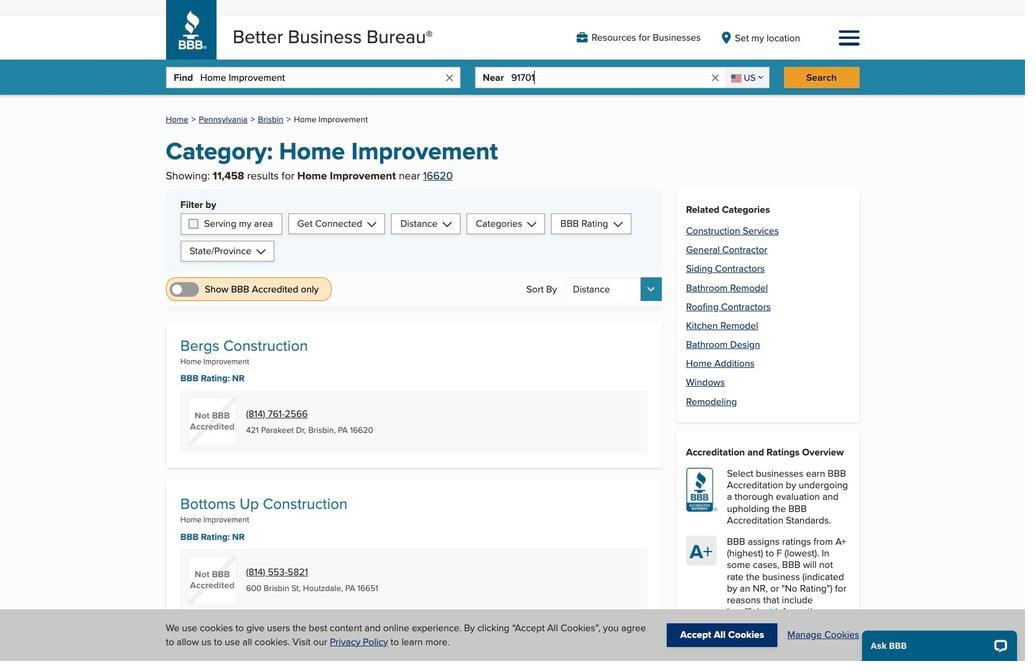 Task type: describe. For each thing, give the bounding box(es) containing it.
clear search image for businesses, charities, category search box
[[444, 72, 455, 83]]

city, state or zip field
[[512, 68, 710, 88]]

businesses, charities, category search field
[[200, 68, 444, 88]]

accreditation standards image
[[686, 468, 718, 512]]



Task type: locate. For each thing, give the bounding box(es) containing it.
0 horizontal spatial clear search image
[[444, 72, 455, 83]]

clear search image
[[444, 72, 455, 83], [710, 72, 721, 83]]

2 not bbb accredited image from the top
[[188, 556, 236, 605]]

clear search image for city, state or zip field
[[710, 72, 721, 83]]

1 vertical spatial not bbb accredited image
[[188, 556, 236, 605]]

None button
[[567, 278, 662, 301]]

1 horizontal spatial clear search image
[[710, 72, 721, 83]]

2 clear search image from the left
[[710, 72, 721, 83]]

not bbb accredited image
[[188, 398, 236, 446], [188, 556, 236, 605]]

1 clear search image from the left
[[444, 72, 455, 83]]

0 vertical spatial not bbb accredited image
[[188, 398, 236, 446]]

1 not bbb accredited image from the top
[[188, 398, 236, 446]]

None field
[[726, 68, 769, 88]]



Task type: vqa. For each thing, say whether or not it's contained in the screenshot.
1st the clear search icon
yes



